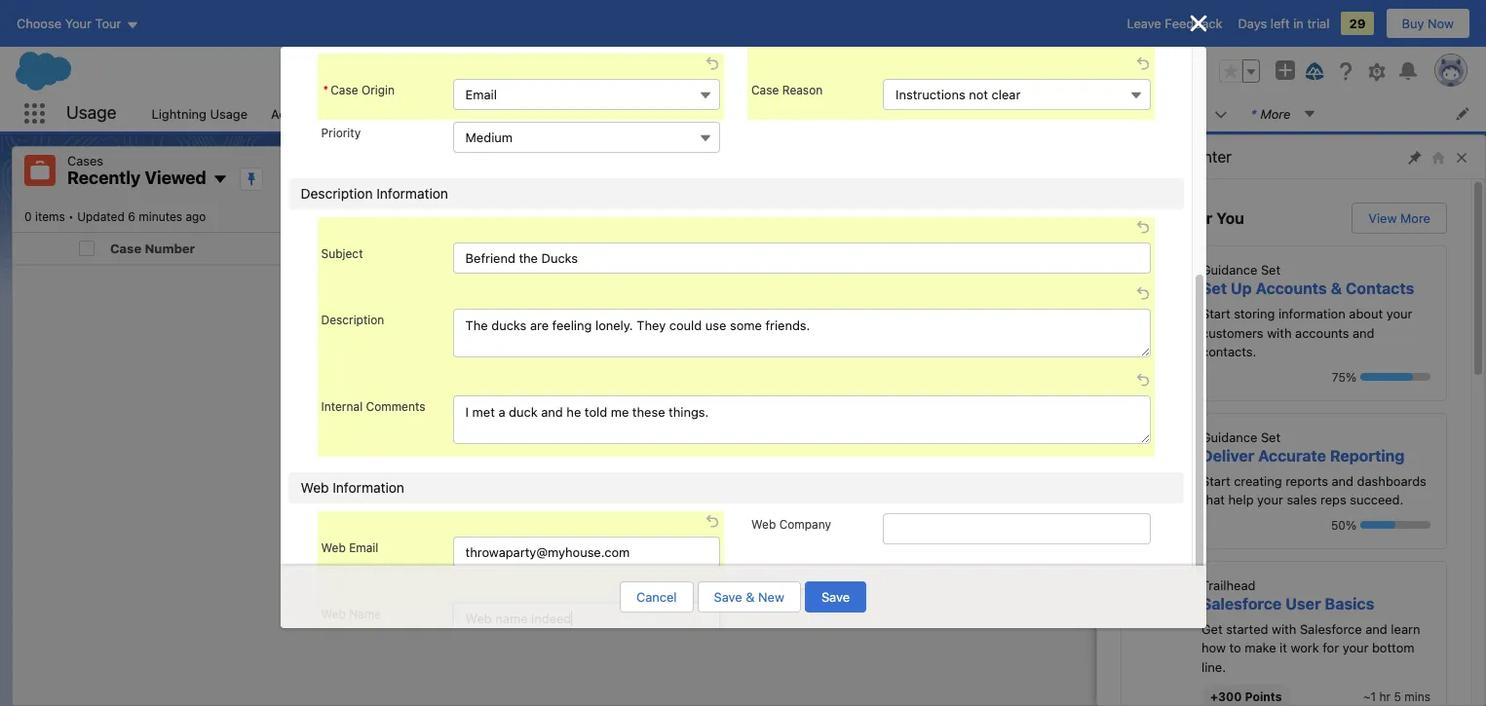 Task type: vqa. For each thing, say whether or not it's contained in the screenshot.
DRAFT
no



Task type: locate. For each thing, give the bounding box(es) containing it.
cases down search... 'button'
[[659, 106, 695, 121]]

accounts
[[1296, 325, 1350, 341]]

email inside button
[[466, 87, 497, 103]]

1 horizontal spatial your
[[1343, 641, 1369, 656]]

1 horizontal spatial &
[[1331, 280, 1343, 297]]

75%
[[1332, 370, 1357, 385]]

description down subject
[[321, 313, 384, 328]]

case for case number
[[110, 240, 142, 256]]

cancel button
[[620, 582, 694, 613]]

progress bar image right 75%
[[1361, 373, 1414, 381]]

information
[[377, 186, 448, 202], [333, 480, 405, 497]]

deliver accurate reporting button
[[1202, 447, 1405, 465]]

0 horizontal spatial you
[[628, 451, 650, 467]]

+300 points
[[1211, 690, 1283, 705]]

Web Company text field
[[883, 514, 1151, 545]]

case number element
[[102, 233, 378, 265]]

for inside trailhead salesforce user basics get started with salesforce and learn how to make it work for your bottom line.
[[1323, 641, 1340, 656]]

for
[[1191, 210, 1213, 227], [1323, 641, 1340, 656]]

date/time
[[903, 240, 968, 256]]

0 horizontal spatial usage
[[66, 103, 116, 123]]

0 horizontal spatial accounts
[[271, 106, 326, 121]]

0 vertical spatial and
[[1353, 325, 1375, 341]]

your down the creating
[[1258, 492, 1284, 508]]

1 vertical spatial start
[[1202, 473, 1231, 489]]

your
[[1387, 306, 1413, 322], [1258, 492, 1284, 508], [1343, 641, 1369, 656]]

2 vertical spatial your
[[1343, 641, 1369, 656]]

None text field
[[453, 604, 720, 635]]

~1
[[1364, 690, 1377, 705]]

calendar list item
[[431, 96, 533, 132]]

start
[[1202, 306, 1231, 322], [1202, 473, 1231, 489]]

0 horizontal spatial email
[[349, 542, 379, 556]]

case up 'contact'
[[752, 83, 779, 98]]

save for save
[[822, 590, 850, 605]]

with
[[1268, 325, 1292, 341], [1272, 621, 1297, 637]]

customers
[[1202, 325, 1264, 341]]

status button
[[631, 233, 874, 264]]

case down selected for you
[[1167, 240, 1198, 256]]

web for web email
[[321, 542, 346, 556]]

0 vertical spatial cases
[[659, 106, 695, 121]]

1 progress bar image from the top
[[1361, 373, 1414, 381]]

with down storing
[[1268, 325, 1292, 341]]

your down contacts
[[1387, 306, 1413, 322]]

1 vertical spatial progress bar image
[[1361, 522, 1396, 529]]

you left haven't
[[628, 451, 650, 467]]

29
[[1350, 16, 1366, 31]]

2 save from the left
[[822, 590, 850, 605]]

subject
[[321, 247, 363, 262]]

0 horizontal spatial your
[[1258, 492, 1284, 508]]

guidance up deliver
[[1202, 429, 1258, 445]]

information down chatter
[[377, 186, 448, 202]]

set down alias at top
[[1261, 262, 1281, 278]]

0 vertical spatial &
[[1331, 280, 1343, 297]]

salesforce down basics
[[1300, 621, 1363, 637]]

1 horizontal spatial email
[[466, 87, 497, 103]]

recently.
[[809, 451, 859, 467]]

progress bar progress bar for set up accounts & contacts
[[1361, 373, 1431, 381]]

subject element
[[367, 233, 642, 265]]

cases list item
[[647, 96, 732, 132]]

and inside guidance set deliver accurate reporting start creating reports and dashboards that help your sales reps succeed.
[[1332, 473, 1354, 489]]

list
[[140, 96, 1487, 132]]

save button
[[805, 582, 867, 613]]

owner for case
[[1201, 240, 1243, 256]]

cases inside you haven't viewed any cases recently. try switching list views.
[[769, 451, 805, 467]]

up
[[1231, 280, 1253, 297]]

line.
[[1202, 660, 1226, 675]]

Case Reason button
[[883, 79, 1151, 111]]

change
[[1357, 163, 1403, 178]]

web email
[[321, 542, 379, 556]]

0 vertical spatial web
[[301, 480, 329, 497]]

0 vertical spatial information
[[377, 186, 448, 202]]

buy now
[[1402, 16, 1455, 31]]

1 vertical spatial cases
[[67, 153, 103, 169]]

0 vertical spatial for
[[1191, 210, 1213, 227]]

0 horizontal spatial owner
[[1201, 240, 1243, 256]]

& up the information on the right of the page
[[1331, 280, 1343, 297]]

search... button
[[518, 56, 908, 87]]

not
[[969, 87, 989, 103]]

1 save from the left
[[714, 590, 743, 605]]

new left change
[[1298, 163, 1324, 178]]

1 vertical spatial you
[[628, 451, 650, 467]]

0 horizontal spatial &
[[746, 590, 755, 605]]

1 horizontal spatial usage
[[210, 106, 248, 121]]

progress bar image for deliver accurate reporting
[[1361, 522, 1396, 529]]

you up case owner alias
[[1217, 210, 1245, 227]]

0 vertical spatial accounts
[[271, 106, 326, 121]]

hr
[[1380, 690, 1391, 705]]

2 horizontal spatial cases
[[769, 451, 805, 467]]

owner
[[1406, 163, 1445, 178], [1201, 240, 1243, 256]]

0 vertical spatial with
[[1268, 325, 1292, 341]]

for right 'work'
[[1323, 641, 1340, 656]]

it
[[1280, 641, 1288, 656]]

0 vertical spatial set
[[1261, 262, 1281, 278]]

and up bottom
[[1366, 621, 1388, 637]]

guidance inside guidance set set up accounts & contacts start storing information about your customers with accounts and contacts.
[[1202, 262, 1258, 278]]

1 vertical spatial with
[[1272, 621, 1297, 637]]

2 vertical spatial cases
[[769, 451, 805, 467]]

progress bar progress bar right 75%
[[1361, 373, 1431, 381]]

with up the it
[[1272, 621, 1297, 637]]

1 horizontal spatial for
[[1323, 641, 1340, 656]]

save
[[714, 590, 743, 605], [822, 590, 850, 605]]

search...
[[556, 63, 608, 79]]

1 vertical spatial information
[[333, 480, 405, 497]]

web for web company
[[752, 518, 776, 533]]

1 horizontal spatial accounts
[[1256, 280, 1328, 297]]

your left bottom
[[1343, 641, 1369, 656]]

priority
[[321, 126, 361, 141]]

None text field
[[883, 581, 1151, 612]]

cases right 'cases' image
[[67, 153, 103, 169]]

description information
[[301, 186, 448, 202]]

save right cancel
[[714, 590, 743, 605]]

2 vertical spatial and
[[1366, 621, 1388, 637]]

campaigns
[[544, 106, 610, 121]]

1 start from the top
[[1202, 306, 1231, 322]]

requests
[[794, 106, 849, 121]]

status
[[628, 450, 859, 488]]

days left in trial
[[1239, 16, 1330, 31]]

analytics
[[1086, 106, 1140, 121]]

case right *
[[331, 83, 358, 98]]

case inside button
[[110, 240, 142, 256]]

with inside trailhead salesforce user basics get started with salesforce and learn how to make it work for your bottom line.
[[1272, 621, 1297, 637]]

0 vertical spatial progress bar image
[[1361, 373, 1414, 381]]

accurate
[[1259, 447, 1327, 465]]

0 horizontal spatial for
[[1191, 210, 1213, 227]]

web up web email in the left of the page
[[301, 480, 329, 497]]

bottom
[[1373, 641, 1415, 656]]

information up web email in the left of the page
[[333, 480, 405, 497]]

1 vertical spatial web
[[752, 518, 776, 533]]

and inside trailhead salesforce user basics get started with salesforce and learn how to make it work for your bottom line.
[[1366, 621, 1388, 637]]

*
[[323, 83, 329, 98]]

0 vertical spatial progress bar progress bar
[[1361, 373, 1431, 381]]

case inside button
[[1167, 240, 1198, 256]]

lightning usage
[[152, 106, 248, 121]]

try
[[674, 470, 692, 486]]

web left company
[[752, 518, 776, 533]]

accounts down *
[[271, 106, 326, 121]]

case for case reason
[[752, 83, 779, 98]]

0 vertical spatial start
[[1202, 306, 1231, 322]]

2 vertical spatial set
[[1261, 429, 1281, 445]]

None search field
[[999, 193, 1233, 224]]

contact requests link
[[732, 96, 861, 132]]

0 vertical spatial owner
[[1406, 163, 1445, 178]]

1 vertical spatial salesforce
[[1300, 621, 1363, 637]]

analytics link
[[1074, 96, 1151, 132]]

description down priority
[[301, 186, 373, 202]]

set for deliver
[[1261, 429, 1281, 445]]

set up the accurate
[[1261, 429, 1281, 445]]

0 horizontal spatial save
[[714, 590, 743, 605]]

status containing you haven't viewed any cases recently.
[[628, 450, 859, 488]]

0 vertical spatial email
[[466, 87, 497, 103]]

date/time opened button
[[895, 233, 1138, 264]]

0 vertical spatial new
[[1298, 163, 1324, 178]]

calendar
[[443, 106, 496, 121]]

case down 6 on the top of the page
[[110, 240, 142, 256]]

1 horizontal spatial owner
[[1406, 163, 1445, 178]]

guidance down the analytics link
[[1113, 148, 1180, 166]]

usage
[[66, 103, 116, 123], [210, 106, 248, 121]]

1 vertical spatial guidance
[[1202, 262, 1258, 278]]

Web Email text field
[[453, 538, 720, 569]]

2 start from the top
[[1202, 473, 1231, 489]]

Description text field
[[453, 309, 1151, 358]]

any
[[745, 451, 765, 467]]

1 vertical spatial for
[[1323, 641, 1340, 656]]

2 vertical spatial web
[[321, 542, 346, 556]]

trial
[[1308, 16, 1330, 31]]

instructions not clear
[[896, 87, 1021, 103]]

action image
[[1423, 233, 1474, 264]]

view more
[[1369, 211, 1431, 226]]

and down about
[[1353, 325, 1375, 341]]

cases up views.
[[769, 451, 805, 467]]

1 vertical spatial description
[[321, 313, 384, 328]]

accounts inside guidance set set up accounts & contacts start storing information about your customers with accounts and contacts.
[[1256, 280, 1328, 297]]

internal comments
[[321, 400, 426, 415]]

0 vertical spatial description
[[301, 186, 373, 202]]

1 horizontal spatial save
[[822, 590, 850, 605]]

calendar link
[[431, 96, 507, 132]]

guidance
[[1113, 148, 1180, 166], [1202, 262, 1258, 278], [1202, 429, 1258, 445]]

you inside you haven't viewed any cases recently. try switching list views.
[[628, 451, 650, 467]]

guidance up up
[[1202, 262, 1258, 278]]

1 progress bar progress bar from the top
[[1361, 373, 1431, 381]]

2 progress bar image from the top
[[1361, 522, 1396, 529]]

new
[[1298, 163, 1324, 178], [758, 590, 785, 605]]

1 horizontal spatial cases
[[659, 106, 695, 121]]

date/time opened element
[[895, 233, 1171, 265]]

group
[[1220, 59, 1261, 83]]

guidance for guidance set deliver accurate reporting start creating reports and dashboards that help your sales reps succeed.
[[1202, 429, 1258, 445]]

salesforce down trailhead
[[1202, 595, 1282, 613]]

progress bar image
[[1361, 373, 1414, 381], [1361, 522, 1396, 529]]

& down web company
[[746, 590, 755, 605]]

you haven't viewed any cases recently. try switching list views.
[[628, 451, 859, 486]]

guidance for guidance center
[[1113, 148, 1180, 166]]

start up that
[[1202, 473, 1231, 489]]

save down company
[[822, 590, 850, 605]]

item number element
[[13, 233, 71, 265]]

progress bar progress bar down succeed.
[[1361, 522, 1431, 529]]

email down the web information
[[349, 542, 379, 556]]

guidance set set up accounts & contacts start storing information about your customers with accounts and contacts.
[[1202, 262, 1415, 360]]

accounts list item
[[259, 96, 363, 132]]

for up case owner alias
[[1191, 210, 1213, 227]]

ago
[[186, 209, 206, 224]]

1 vertical spatial set
[[1202, 280, 1227, 297]]

owner right change
[[1406, 163, 1445, 178]]

succeed.
[[1351, 492, 1404, 508]]

1 vertical spatial and
[[1332, 473, 1354, 489]]

comments
[[366, 400, 426, 415]]

internal
[[321, 400, 363, 415]]

start up customers at the right of page
[[1202, 306, 1231, 322]]

date/time opened
[[903, 240, 1020, 256]]

owner left alias at top
[[1201, 240, 1243, 256]]

1 vertical spatial progress bar progress bar
[[1361, 522, 1431, 529]]

1 vertical spatial email
[[349, 542, 379, 556]]

contact requests list item
[[732, 96, 886, 132]]

web down the web information
[[321, 542, 346, 556]]

1 horizontal spatial new
[[1298, 163, 1324, 178]]

save & new button
[[698, 582, 801, 613]]

2 progress bar progress bar from the top
[[1361, 522, 1431, 529]]

cases
[[659, 106, 695, 121], [67, 153, 103, 169], [769, 451, 805, 467]]

new left save button
[[758, 590, 785, 605]]

items
[[35, 209, 65, 224]]

progress bar image down succeed.
[[1361, 522, 1396, 529]]

cell
[[71, 233, 102, 265]]

2 horizontal spatial your
[[1387, 306, 1413, 322]]

clear
[[992, 87, 1021, 103]]

0 items • updated 6 minutes ago
[[24, 209, 206, 224]]

accounts up the information on the right of the page
[[1256, 280, 1328, 297]]

0 vertical spatial your
[[1387, 306, 1413, 322]]

&
[[1331, 280, 1343, 297], [746, 590, 755, 605]]

none search field inside recently viewed|cases|list view element
[[999, 193, 1233, 224]]

progress bar progress bar
[[1361, 373, 1431, 381], [1361, 522, 1431, 529]]

0 vertical spatial salesforce
[[1202, 595, 1282, 613]]

recently viewed status
[[24, 209, 77, 224]]

new button
[[1282, 156, 1340, 185]]

email up calendar
[[466, 87, 497, 103]]

2 vertical spatial guidance
[[1202, 429, 1258, 445]]

1 vertical spatial owner
[[1201, 240, 1243, 256]]

set for set
[[1261, 262, 1281, 278]]

guidance inside guidance set deliver accurate reporting start creating reports and dashboards that help your sales reps succeed.
[[1202, 429, 1258, 445]]

web information
[[301, 480, 405, 497]]

assets link
[[1151, 96, 1214, 132]]

set left up
[[1202, 280, 1227, 297]]

new inside recently viewed|cases|list view element
[[1298, 163, 1324, 178]]

work
[[1291, 641, 1320, 656]]

alias
[[1246, 240, 1277, 256]]

usage up the recently
[[66, 103, 116, 123]]

number
[[145, 240, 195, 256]]

your inside trailhead salesforce user basics get started with salesforce and learn how to make it work for your bottom line.
[[1343, 641, 1369, 656]]

information for description information
[[377, 186, 448, 202]]

user
[[1286, 595, 1322, 613]]

1 vertical spatial &
[[746, 590, 755, 605]]

set inside guidance set deliver accurate reporting start creating reports and dashboards that help your sales reps succeed.
[[1261, 429, 1281, 445]]

1 vertical spatial accounts
[[1256, 280, 1328, 297]]

1 horizontal spatial you
[[1217, 210, 1245, 227]]

* case origin
[[323, 83, 395, 98]]

action element
[[1423, 233, 1474, 265]]

cases image
[[24, 155, 56, 186]]

0 vertical spatial guidance
[[1113, 148, 1180, 166]]

0 horizontal spatial new
[[758, 590, 785, 605]]

and up reps
[[1332, 473, 1354, 489]]

your inside guidance set set up accounts & contacts start storing information about your customers with accounts and contacts.
[[1387, 306, 1413, 322]]

1 vertical spatial your
[[1258, 492, 1284, 508]]

usage right lightning
[[210, 106, 248, 121]]

1 horizontal spatial salesforce
[[1300, 621, 1363, 637]]



Task type: describe. For each thing, give the bounding box(es) containing it.
50%
[[1332, 518, 1357, 533]]

background
[[898, 106, 969, 121]]

contacts.
[[1202, 344, 1257, 360]]

0
[[24, 209, 32, 224]]

leave feedback
[[1127, 16, 1223, 31]]

background operations list item
[[886, 96, 1074, 132]]

leave
[[1127, 16, 1162, 31]]

viewed
[[145, 168, 206, 188]]

view more button
[[1353, 203, 1448, 234]]

learn
[[1392, 621, 1421, 637]]

progress bar progress bar for deliver accurate reporting
[[1361, 522, 1431, 529]]

viewed
[[700, 451, 741, 467]]

0 vertical spatial you
[[1217, 210, 1245, 227]]

& inside guidance set set up accounts & contacts start storing information about your customers with accounts and contacts.
[[1331, 280, 1343, 297]]

web for web information
[[301, 480, 329, 497]]

background operations link
[[886, 96, 1049, 132]]

set up accounts & contacts button
[[1202, 280, 1415, 297]]

days
[[1239, 16, 1268, 31]]

in
[[1294, 16, 1304, 31]]

how
[[1202, 641, 1226, 656]]

contact
[[744, 106, 791, 121]]

and for accurate
[[1332, 473, 1354, 489]]

& inside button
[[746, 590, 755, 605]]

description for description information
[[301, 186, 373, 202]]

cases inside cases link
[[659, 106, 695, 121]]

progress bar image for set up accounts & contacts
[[1361, 373, 1414, 381]]

reporting
[[1331, 447, 1405, 465]]

selected
[[1121, 210, 1188, 227]]

campaigns list item
[[533, 96, 647, 132]]

to
[[1230, 641, 1242, 656]]

recently viewed
[[67, 168, 206, 188]]

views.
[[776, 470, 813, 486]]

•
[[68, 209, 74, 224]]

recently viewed|cases|list view element
[[12, 146, 1475, 707]]

save for save & new
[[714, 590, 743, 605]]

storing
[[1234, 306, 1276, 322]]

selected for you
[[1121, 210, 1245, 227]]

0 horizontal spatial cases
[[67, 153, 103, 169]]

owner for change
[[1406, 163, 1445, 178]]

status element
[[631, 233, 907, 265]]

case for case owner alias
[[1167, 240, 1198, 256]]

accounts link
[[259, 96, 338, 132]]

updated
[[77, 209, 125, 224]]

description for description
[[321, 313, 384, 328]]

inverse image
[[1187, 12, 1210, 35]]

reps
[[1321, 492, 1347, 508]]

that
[[1202, 492, 1225, 508]]

minutes
[[139, 209, 182, 224]]

case owner alias
[[1167, 240, 1277, 256]]

case owner alias element
[[1159, 233, 1435, 265]]

contact requests
[[744, 106, 849, 121]]

buy now button
[[1386, 8, 1471, 39]]

Case Origin, Email button
[[453, 79, 720, 111]]

start inside guidance set set up accounts & contacts start storing information about your customers with accounts and contacts.
[[1202, 306, 1231, 322]]

your inside guidance set deliver accurate reporting start creating reports and dashboards that help your sales reps succeed.
[[1258, 492, 1284, 508]]

chatter link
[[363, 96, 431, 132]]

Internal Comments text field
[[453, 396, 1151, 445]]

buy
[[1402, 16, 1425, 31]]

guidance center
[[1113, 148, 1232, 166]]

reports
[[1286, 473, 1329, 489]]

contacts
[[1346, 280, 1415, 297]]

started
[[1227, 621, 1269, 637]]

change owner button
[[1342, 156, 1460, 185]]

list containing lightning usage
[[140, 96, 1487, 132]]

switching
[[696, 470, 752, 486]]

Subject text field
[[453, 243, 1151, 274]]

1 vertical spatial new
[[758, 590, 785, 605]]

case reason
[[752, 83, 823, 98]]

0 horizontal spatial salesforce
[[1202, 595, 1282, 613]]

make
[[1245, 641, 1277, 656]]

get
[[1202, 621, 1223, 637]]

Search Recently Viewed list view. search field
[[999, 193, 1233, 224]]

background operations
[[898, 106, 1037, 121]]

sales
[[1287, 492, 1318, 508]]

start inside guidance set deliver accurate reporting start creating reports and dashboards that help your sales reps succeed.
[[1202, 473, 1231, 489]]

change owner
[[1357, 163, 1445, 178]]

operations
[[972, 106, 1037, 121]]

and for basics
[[1366, 621, 1388, 637]]

chatter
[[375, 106, 419, 121]]

information for web information
[[333, 480, 405, 497]]

list view controls image
[[1237, 193, 1280, 224]]

company
[[780, 518, 832, 533]]

status
[[639, 240, 680, 256]]

points
[[1245, 690, 1283, 705]]

trailhead salesforce user basics get started with salesforce and learn how to make it work for your bottom line.
[[1202, 578, 1421, 675]]

about
[[1350, 306, 1383, 322]]

Priority button
[[453, 122, 720, 154]]

instructions
[[896, 87, 966, 103]]

campaigns link
[[533, 96, 622, 132]]

assets list item
[[1151, 96, 1240, 132]]

web company
[[752, 518, 832, 533]]

guidance for guidance set set up accounts & contacts start storing information about your customers with accounts and contacts.
[[1202, 262, 1258, 278]]

dashboards
[[1358, 473, 1427, 489]]

cell inside recently viewed|cases|list view element
[[71, 233, 102, 265]]

list
[[755, 470, 773, 486]]

item number image
[[13, 233, 71, 264]]

accounts inside list item
[[271, 106, 326, 121]]

haven't
[[653, 451, 696, 467]]

case owner alias button
[[1159, 233, 1402, 264]]

information
[[1279, 306, 1346, 322]]

trailhead
[[1202, 578, 1256, 593]]

cases link
[[647, 96, 707, 132]]

cancel
[[637, 590, 677, 605]]

and inside guidance set set up accounts & contacts start storing information about your customers with accounts and contacts.
[[1353, 325, 1375, 341]]

with inside guidance set set up accounts & contacts start storing information about your customers with accounts and contacts.
[[1268, 325, 1292, 341]]

view
[[1369, 211, 1398, 226]]



